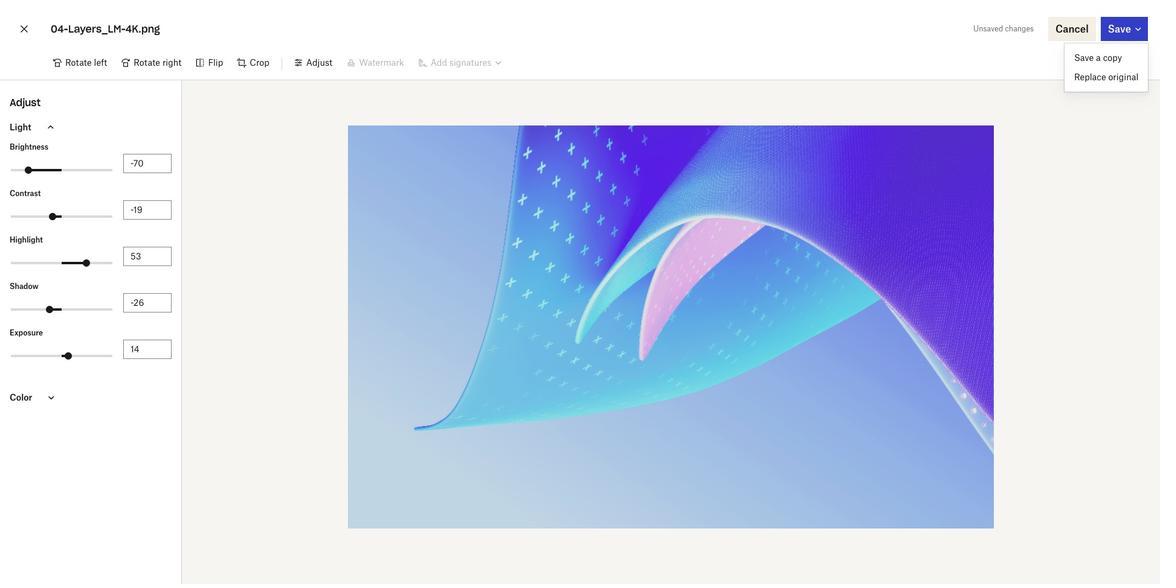 Task type: vqa. For each thing, say whether or not it's contained in the screenshot.
Unsaved changes
yes



Task type: locate. For each thing, give the bounding box(es) containing it.
Exposure range field
[[11, 355, 112, 358]]

exposure
[[10, 329, 43, 338]]

shadow
[[10, 282, 39, 291]]

Brightness range field
[[11, 169, 112, 172]]

light
[[10, 122, 31, 132]]

layers_lm-
[[68, 23, 126, 35]]

contrast
[[10, 189, 41, 198]]

None field
[[0, 0, 93, 13]]

replace
[[1074, 72, 1106, 82]]

a
[[1096, 53, 1101, 63]]

save
[[1074, 53, 1094, 63]]

Shadow range field
[[11, 309, 112, 311]]

copy
[[1103, 53, 1122, 63]]

brightness
[[10, 143, 48, 152]]

changes
[[1005, 24, 1034, 33]]

Brightness number field
[[131, 157, 164, 170]]

replace original
[[1074, 72, 1138, 82]]

04-
[[51, 23, 68, 35]]



Task type: describe. For each thing, give the bounding box(es) containing it.
adjust
[[10, 97, 41, 109]]

Contrast number field
[[131, 204, 164, 217]]

Exposure number field
[[131, 343, 164, 356]]

save a copy
[[1074, 53, 1122, 63]]

04-layers_lm-4k.png
[[51, 23, 160, 35]]

light button
[[0, 113, 181, 141]]

unsaved changes
[[973, 24, 1034, 33]]

unsaved
[[973, 24, 1003, 33]]

Highlight number field
[[131, 250, 164, 263]]

close image
[[17, 19, 31, 39]]

highlight
[[10, 236, 43, 245]]

Highlight range field
[[11, 262, 112, 265]]

4k.png
[[126, 23, 160, 35]]

original
[[1108, 72, 1138, 82]]

Shadow number field
[[131, 297, 164, 310]]

Contrast range field
[[11, 216, 112, 218]]



